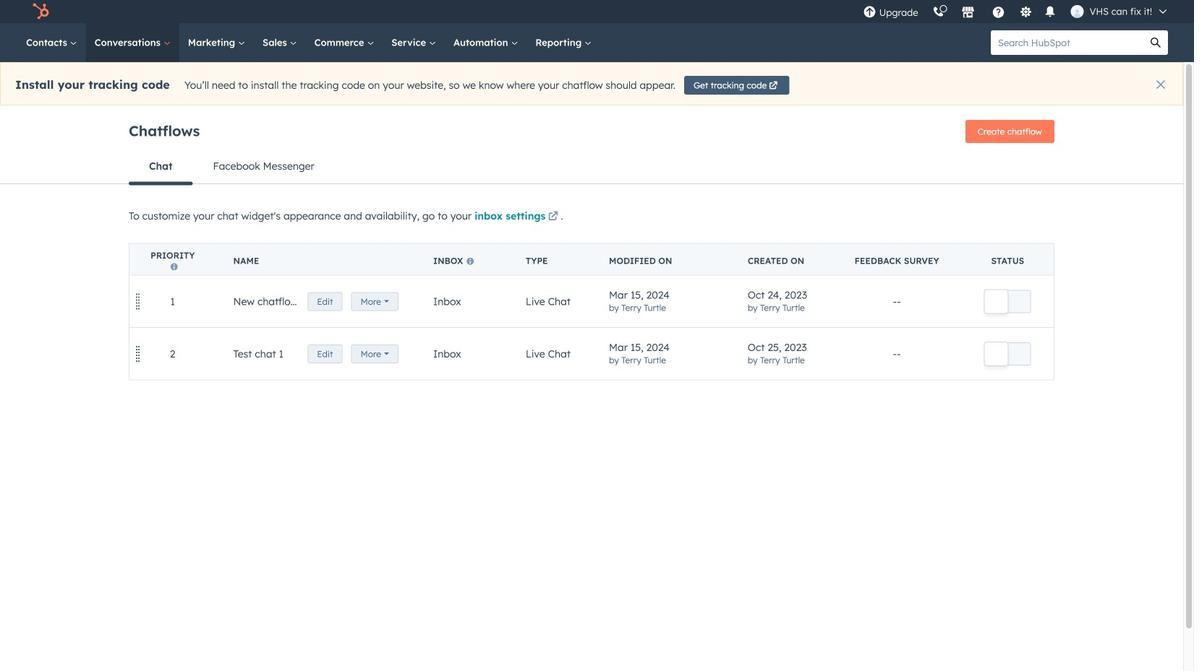 Task type: vqa. For each thing, say whether or not it's contained in the screenshot.
Marketplaces icon
yes



Task type: locate. For each thing, give the bounding box(es) containing it.
menu
[[856, 0, 1177, 23]]

banner
[[129, 116, 1055, 149]]

navigation
[[129, 149, 1055, 184]]

link opens in a new window image
[[548, 212, 558, 222]]

alert
[[0, 62, 1183, 106]]



Task type: describe. For each thing, give the bounding box(es) containing it.
terry turtle image
[[1071, 5, 1084, 18]]

close image
[[1157, 80, 1165, 89]]

Search HubSpot search field
[[991, 30, 1143, 55]]

link opens in a new window image
[[548, 209, 558, 226]]

marketplaces image
[[962, 7, 975, 20]]



